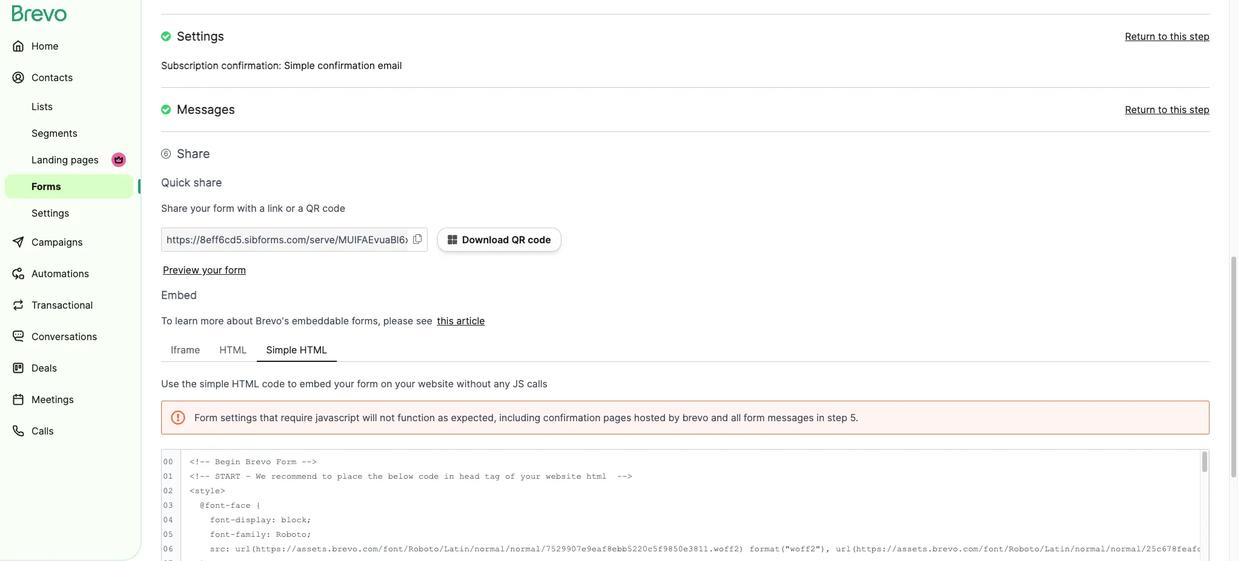 Task type: describe. For each thing, give the bounding box(es) containing it.
that
[[260, 412, 278, 424]]

2 vertical spatial step
[[827, 412, 847, 424]]

preview your form
[[163, 264, 246, 276]]

return to this step button for settings
[[1125, 29, 1210, 44]]

6
[[164, 149, 168, 158]]

05
[[163, 530, 173, 540]]

will
[[362, 412, 377, 424]]

your down share
[[190, 202, 211, 214]]

0 vertical spatial pages
[[71, 154, 99, 166]]

your right preview
[[202, 264, 222, 276]]

calls
[[31, 425, 54, 437]]

this for settings
[[1170, 30, 1187, 42]]

iframe
[[171, 344, 200, 356]]

landing pages
[[31, 154, 99, 166]]

any
[[494, 378, 510, 390]]

with
[[237, 202, 257, 214]]

download qr code
[[462, 234, 551, 246]]

form left the with
[[213, 202, 234, 214]]

conversations link
[[5, 322, 133, 351]]

campaigns link
[[5, 228, 133, 257]]

00 01 02 03 04 05 06
[[163, 457, 173, 554]]

landing pages link
[[5, 148, 133, 172]]

brevo's
[[256, 315, 289, 327]]

the
[[182, 378, 197, 390]]

return image
[[161, 31, 171, 41]]

automations link
[[5, 259, 133, 288]]

lists
[[31, 101, 53, 113]]

about
[[227, 315, 253, 327]]

use
[[161, 378, 179, 390]]

contacts
[[31, 71, 73, 84]]

share
[[193, 176, 222, 189]]

function
[[398, 412, 435, 424]]

1 horizontal spatial confirmation
[[318, 59, 375, 71]]

form right all
[[744, 412, 765, 424]]

preview
[[163, 264, 199, 276]]

quick
[[161, 176, 190, 189]]

5.
[[850, 412, 858, 424]]

conversations
[[31, 331, 97, 343]]

hosted
[[634, 412, 666, 424]]

link
[[268, 202, 283, 214]]

javascript
[[316, 412, 360, 424]]

to for messages
[[1158, 104, 1167, 116]]

see
[[416, 315, 432, 327]]

return image
[[161, 105, 171, 114]]

form left on
[[357, 378, 378, 390]]

please
[[383, 315, 413, 327]]

step for messages
[[1190, 104, 1210, 116]]

preview your form link
[[161, 264, 246, 276]]

qr inside button
[[511, 234, 525, 246]]

website
[[418, 378, 454, 390]]

forms
[[31, 181, 61, 193]]

use the simple html code to embed your form on your website without any js calls
[[161, 378, 548, 390]]

or
[[286, 202, 295, 214]]

return for settings
[[1125, 30, 1155, 42]]

and
[[711, 412, 728, 424]]

to
[[161, 315, 172, 327]]

this article link
[[435, 315, 485, 327]]

02
[[163, 486, 173, 496]]

1 horizontal spatial pages
[[603, 412, 631, 424]]

your right the embed
[[334, 378, 354, 390]]

settings inside settings link
[[31, 207, 69, 219]]

download
[[462, 234, 509, 246]]

messages
[[177, 102, 235, 117]]

meetings
[[31, 394, 74, 406]]

download qr code button
[[437, 228, 561, 252]]

all
[[731, 412, 741, 424]]

00
[[163, 457, 173, 467]]

segments link
[[5, 121, 133, 145]]

calls
[[527, 378, 548, 390]]

form up about
[[225, 264, 246, 276]]

without
[[457, 378, 491, 390]]

your right on
[[395, 378, 415, 390]]

html down embeddable
[[300, 344, 327, 356]]

simple html link
[[257, 338, 337, 362]]

04
[[163, 515, 173, 525]]

subscription
[[161, 59, 219, 71]]

06
[[163, 545, 173, 554]]

simple
[[199, 378, 229, 390]]

0 vertical spatial settings
[[177, 29, 224, 44]]

2 vertical spatial to
[[288, 378, 297, 390]]

share for share
[[177, 147, 210, 161]]

contacts link
[[5, 63, 133, 92]]

js
[[513, 378, 524, 390]]

html down about
[[219, 344, 247, 356]]

embed
[[161, 289, 197, 302]]



Task type: vqa. For each thing, say whether or not it's contained in the screenshot.
campaign.
no



Task type: locate. For each thing, give the bounding box(es) containing it.
return
[[1125, 30, 1155, 42], [1125, 104, 1155, 116]]

settings
[[177, 29, 224, 44], [31, 207, 69, 219]]

this
[[1170, 30, 1187, 42], [1170, 104, 1187, 116], [437, 315, 454, 327]]

home link
[[5, 31, 133, 61]]

meetings link
[[5, 385, 133, 414]]

0 horizontal spatial code
[[262, 378, 285, 390]]

2 a from the left
[[298, 202, 303, 214]]

2 return to this step from the top
[[1125, 104, 1210, 116]]

your
[[190, 202, 211, 214], [202, 264, 222, 276], [334, 378, 354, 390], [395, 378, 415, 390]]

embed
[[300, 378, 331, 390]]

code inside button
[[528, 234, 551, 246]]

messages
[[768, 412, 814, 424]]

quick share
[[161, 176, 222, 189]]

0 horizontal spatial confirmation
[[221, 59, 279, 71]]

1 vertical spatial code
[[528, 234, 551, 246]]

a left link
[[259, 202, 265, 214]]

simple right :
[[284, 59, 315, 71]]

to
[[1158, 30, 1167, 42], [1158, 104, 1167, 116], [288, 378, 297, 390]]

1 vertical spatial return to this step button
[[1125, 102, 1210, 117]]

confirmation right subscription
[[221, 59, 279, 71]]

1 horizontal spatial code
[[322, 202, 345, 214]]

qr right download
[[511, 234, 525, 246]]

segments
[[31, 127, 77, 139]]

1 vertical spatial return to this step
[[1125, 104, 1210, 116]]

html right simple
[[232, 378, 259, 390]]

0 vertical spatial this
[[1170, 30, 1187, 42]]

as
[[438, 412, 448, 424]]

settings link
[[5, 201, 133, 225]]

transactional
[[31, 299, 93, 311]]

1 vertical spatial qr
[[511, 234, 525, 246]]

step
[[1190, 30, 1210, 42], [1190, 104, 1210, 116], [827, 412, 847, 424]]

2 return to this step button from the top
[[1125, 102, 1210, 117]]

1 vertical spatial pages
[[603, 412, 631, 424]]

article
[[456, 315, 485, 327]]

1 vertical spatial settings
[[31, 207, 69, 219]]

return to this step button for messages
[[1125, 102, 1210, 117]]

email
[[378, 59, 402, 71]]

1 vertical spatial to
[[1158, 104, 1167, 116]]

2 vertical spatial this
[[437, 315, 454, 327]]

0 vertical spatial simple
[[284, 59, 315, 71]]

html
[[219, 344, 247, 356], [300, 344, 327, 356], [232, 378, 259, 390]]

qr
[[306, 202, 320, 214], [511, 234, 525, 246]]

0 vertical spatial to
[[1158, 30, 1167, 42]]

campaigns
[[31, 236, 83, 248]]

:
[[279, 59, 281, 71]]

1 return to this step button from the top
[[1125, 29, 1210, 44]]

expected,
[[451, 412, 497, 424]]

step for settings
[[1190, 30, 1210, 42]]

brevo
[[682, 412, 708, 424]]

return for messages
[[1125, 104, 1155, 116]]

lists link
[[5, 94, 133, 119]]

2 return from the top
[[1125, 104, 1155, 116]]

calls link
[[5, 417, 133, 446]]

qr right 'or'
[[306, 202, 320, 214]]

1 vertical spatial simple
[[266, 344, 297, 356]]

a
[[259, 202, 265, 214], [298, 202, 303, 214]]

simple
[[284, 59, 315, 71], [266, 344, 297, 356]]

0 horizontal spatial settings
[[31, 207, 69, 219]]

on
[[381, 378, 392, 390]]

1 vertical spatial share
[[161, 202, 188, 214]]

automations
[[31, 268, 89, 280]]

1 vertical spatial step
[[1190, 104, 1210, 116]]

2 horizontal spatial confirmation
[[543, 412, 601, 424]]

1 a from the left
[[259, 202, 265, 214]]

1 horizontal spatial qr
[[511, 234, 525, 246]]

learn
[[175, 315, 198, 327]]

03
[[163, 501, 173, 511]]

return to this step button
[[1125, 29, 1210, 44], [1125, 102, 1210, 117]]

share your form with a link or a qr code
[[161, 202, 345, 214]]

1 return from the top
[[1125, 30, 1155, 42]]

settings up subscription
[[177, 29, 224, 44]]

not
[[380, 412, 395, 424]]

0 horizontal spatial pages
[[71, 154, 99, 166]]

to learn more about brevo's embeddable forms, please see this article
[[161, 315, 485, 327]]

1 return to this step from the top
[[1125, 30, 1210, 42]]

simple down brevo's on the bottom left
[[266, 344, 297, 356]]

iframe link
[[161, 338, 210, 362]]

0 vertical spatial code
[[322, 202, 345, 214]]

code up that
[[262, 378, 285, 390]]

settings
[[220, 412, 257, 424]]

share down quick
[[161, 202, 188, 214]]

share right the 6
[[177, 147, 210, 161]]

0 vertical spatial return to this step button
[[1125, 29, 1210, 44]]

simple inside "simple html" link
[[266, 344, 297, 356]]

deals
[[31, 362, 57, 374]]

share for share your form with a link or a qr code
[[161, 202, 188, 214]]

by
[[669, 412, 680, 424]]

share
[[177, 147, 210, 161], [161, 202, 188, 214]]

transactional link
[[5, 291, 133, 320]]

landing
[[31, 154, 68, 166]]

0 vertical spatial return
[[1125, 30, 1155, 42]]

form
[[194, 412, 218, 424]]

code right download
[[528, 234, 551, 246]]

simple html
[[266, 344, 327, 356]]

subscription confirmation : simple confirmation email
[[161, 59, 402, 71]]

1 horizontal spatial settings
[[177, 29, 224, 44]]

more
[[200, 315, 224, 327]]

2 horizontal spatial code
[[528, 234, 551, 246]]

return to this step for messages
[[1125, 104, 1210, 116]]

0 horizontal spatial qr
[[306, 202, 320, 214]]

a right 'or'
[[298, 202, 303, 214]]

confirmation left email
[[318, 59, 375, 71]]

2 vertical spatial code
[[262, 378, 285, 390]]

deals link
[[5, 354, 133, 383]]

confirmation
[[221, 59, 279, 71], [318, 59, 375, 71], [543, 412, 601, 424]]

settings down forms
[[31, 207, 69, 219]]

0 vertical spatial return to this step
[[1125, 30, 1210, 42]]

1 vertical spatial return
[[1125, 104, 1155, 116]]

pages left hosted on the right of page
[[603, 412, 631, 424]]

embeddable
[[292, 315, 349, 327]]

return to this step
[[1125, 30, 1210, 42], [1125, 104, 1210, 116]]

forms link
[[5, 174, 133, 199]]

0 vertical spatial qr
[[306, 202, 320, 214]]

1 horizontal spatial a
[[298, 202, 303, 214]]

in
[[817, 412, 825, 424]]

0 horizontal spatial a
[[259, 202, 265, 214]]

home
[[31, 40, 59, 52]]

form settings that require javascript will not function as expected, including confirmation pages hosted by brevo and all form messages in step 5.
[[194, 412, 858, 424]]

return to this step for settings
[[1125, 30, 1210, 42]]

0 vertical spatial step
[[1190, 30, 1210, 42]]

require
[[281, 412, 313, 424]]

including
[[499, 412, 540, 424]]

to for settings
[[1158, 30, 1167, 42]]

01
[[163, 472, 173, 482]]

confirmation down calls
[[543, 412, 601, 424]]

pages down segments link
[[71, 154, 99, 166]]

None text field
[[162, 228, 408, 251]]

0 vertical spatial share
[[177, 147, 210, 161]]

1 vertical spatial this
[[1170, 104, 1187, 116]]

form
[[213, 202, 234, 214], [225, 264, 246, 276], [357, 378, 378, 390], [744, 412, 765, 424]]

left___rvooi image
[[114, 155, 124, 165]]

code right 'or'
[[322, 202, 345, 214]]

this for messages
[[1170, 104, 1187, 116]]

pages
[[71, 154, 99, 166], [603, 412, 631, 424]]

html link
[[210, 338, 257, 362]]



